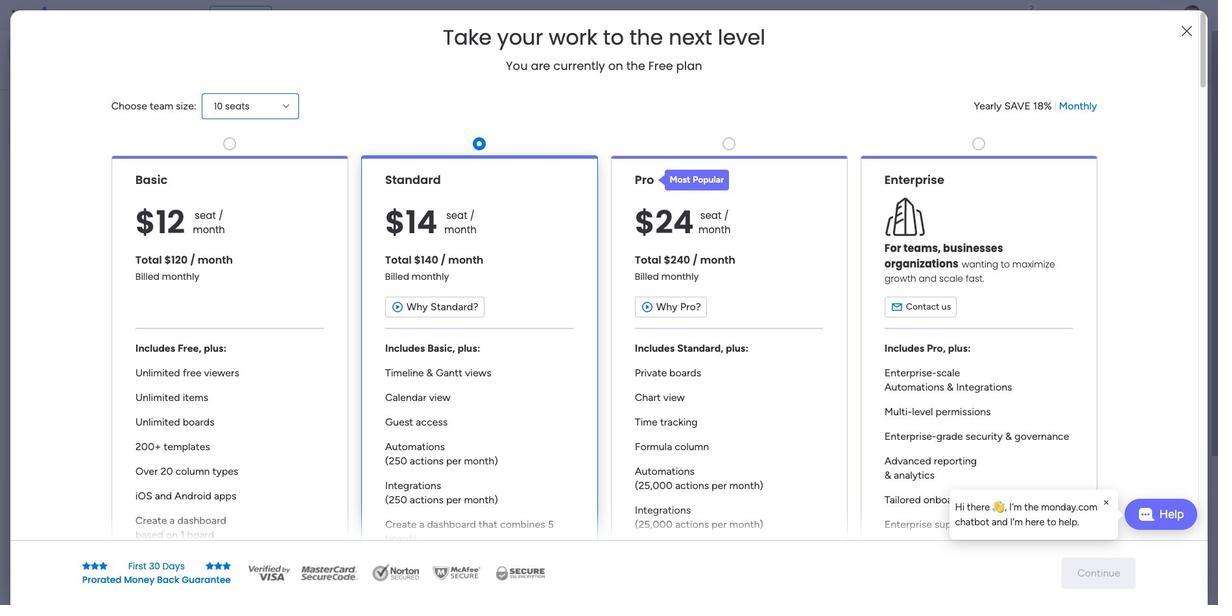 Task type: vqa. For each thing, say whether or not it's contained in the screenshot.
Close Recently visited icon
yes



Task type: locate. For each thing, give the bounding box(es) containing it.
quick search results list box
[[239, 121, 934, 452]]

star image
[[82, 562, 91, 571], [91, 562, 99, 571], [99, 562, 108, 571], [223, 562, 231, 571]]

1 vertical spatial option
[[8, 61, 158, 82]]

see plans image
[[215, 8, 227, 23]]

add to favorites image
[[899, 237, 912, 250], [441, 396, 454, 409]]

2 terry turtle image from the top
[[270, 581, 296, 606]]

2 star image from the left
[[214, 562, 223, 571]]

1 star image from the left
[[82, 562, 91, 571]]

search everything image
[[1106, 9, 1119, 22]]

terry turtle image
[[270, 533, 296, 559], [270, 581, 296, 606]]

2 element
[[370, 489, 386, 504], [370, 489, 386, 504]]

standard tier selected option
[[361, 156, 598, 586]]

1 component image from the left
[[485, 257, 496, 269]]

verified by visa image
[[247, 564, 292, 584]]

1 terry turtle image from the top
[[270, 533, 296, 559]]

monday marketplace image
[[1074, 9, 1087, 22]]

section head
[[658, 170, 729, 191]]

0 vertical spatial terry turtle image
[[270, 533, 296, 559]]

terry turtle image up "verified by visa" image
[[270, 533, 296, 559]]

1 horizontal spatial add to favorites image
[[899, 237, 912, 250]]

component image
[[485, 257, 496, 269], [714, 257, 725, 269]]

2 star image from the left
[[91, 562, 99, 571]]

0 horizontal spatial add to favorites image
[[441, 396, 454, 409]]

1 horizontal spatial component image
[[714, 257, 725, 269]]

option
[[8, 39, 158, 60], [8, 61, 158, 82], [0, 153, 165, 156]]

terry turtle image
[[1182, 5, 1203, 26]]

0 horizontal spatial component image
[[485, 257, 496, 269]]

2 component image from the left
[[714, 257, 725, 269]]

heading
[[443, 26, 766, 49]]

terry turtle image left mastercard secure code image
[[270, 581, 296, 606]]

dialog
[[950, 491, 1119, 540]]

select product image
[[12, 9, 25, 22]]

0 vertical spatial add to favorites image
[[899, 237, 912, 250]]

enterprise tier selected option
[[861, 156, 1097, 586]]

star image
[[206, 562, 214, 571], [214, 562, 223, 571]]

update feed image
[[1017, 9, 1030, 22]]

list box
[[0, 151, 165, 462]]

remove from favorites image
[[441, 237, 454, 250]]

1 vertical spatial terry turtle image
[[270, 581, 296, 606]]

2 vertical spatial option
[[0, 153, 165, 156]]

pro tier selected option
[[611, 156, 848, 586]]



Task type: describe. For each thing, give the bounding box(es) containing it.
ssl encrypted image
[[488, 564, 553, 584]]

chat bot icon image
[[1138, 509, 1155, 522]]

public dashboard image
[[714, 237, 728, 251]]

1 star image from the left
[[206, 562, 214, 571]]

1 vertical spatial add to favorites image
[[441, 396, 454, 409]]

3 star image from the left
[[99, 562, 108, 571]]

tier options list box
[[111, 132, 1097, 586]]

invite members image
[[1045, 9, 1058, 22]]

help image
[[1134, 9, 1147, 22]]

basic tier selected option
[[111, 156, 348, 586]]

2 image
[[1026, 1, 1038, 15]]

billing cycle selection group
[[974, 99, 1097, 113]]

templates image image
[[977, 261, 1148, 351]]

mastercard secure code image
[[297, 564, 362, 584]]

mcafee secure image
[[431, 564, 483, 584]]

4 star image from the left
[[223, 562, 231, 571]]

notifications image
[[988, 9, 1001, 22]]

section head inside pro tier selected 'option'
[[658, 170, 729, 191]]

0 vertical spatial option
[[8, 39, 158, 60]]

circle o image
[[985, 155, 993, 165]]

help center element
[[965, 535, 1160, 587]]

norton secured image
[[367, 564, 426, 584]]

close recently visited image
[[239, 106, 255, 121]]

getting started element
[[965, 473, 1160, 525]]

check circle image
[[985, 138, 993, 148]]



